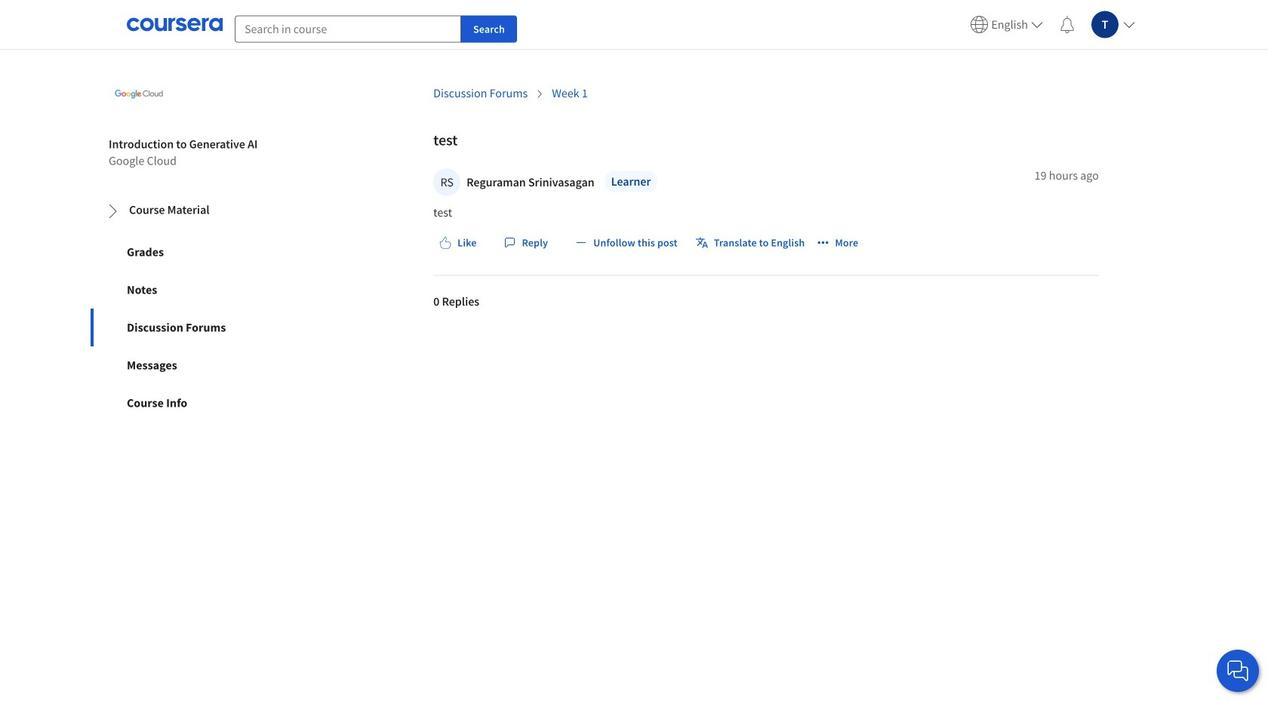 Task type: describe. For each thing, give the bounding box(es) containing it.
help center image
[[1229, 662, 1247, 680]]



Task type: locate. For each thing, give the bounding box(es) containing it.
forum thread element
[[434, 111, 1099, 345]]

coursera image
[[127, 12, 223, 37]]

Search in course text field
[[235, 15, 461, 43]]

google cloud image
[[109, 64, 169, 124]]

learner element
[[605, 171, 657, 192]]



Task type: vqa. For each thing, say whether or not it's contained in the screenshot.
the What's your annual income? number field
no



